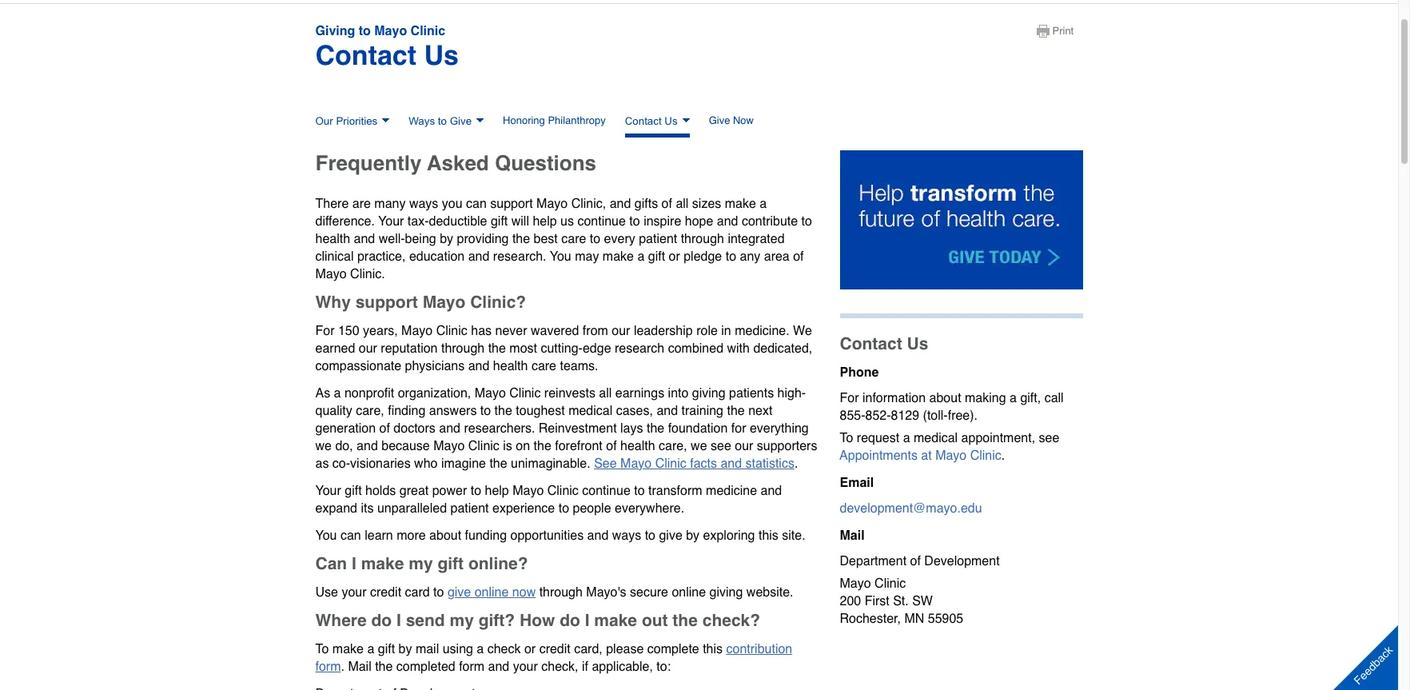 Task type: vqa. For each thing, say whether or not it's contained in the screenshot.
paper
no



Task type: locate. For each thing, give the bounding box(es) containing it.
contact us up phone at the bottom right of the page
[[840, 334, 929, 353]]

medical up reinvestment
[[569, 404, 613, 418]]

and
[[610, 196, 631, 211], [717, 214, 738, 228], [354, 232, 375, 246], [468, 249, 490, 264], [468, 359, 490, 373], [657, 404, 678, 418], [439, 421, 461, 435], [357, 439, 378, 453], [721, 456, 742, 471], [761, 483, 782, 498], [587, 528, 609, 543], [488, 659, 510, 674]]

2 vertical spatial through
[[539, 585, 583, 599]]

contact us inside popup button
[[625, 115, 678, 127]]

through up pledge
[[681, 232, 724, 246]]

forefront
[[555, 439, 603, 453]]

who
[[414, 456, 438, 471]]

patient
[[639, 232, 677, 246], [451, 501, 489, 515]]

care, up 'see mayo clinic facts and statistics' link
[[659, 439, 687, 453]]

reinvestment
[[539, 421, 617, 435]]

you inside there are many ways you can support mayo clinic, and gifts of all sizes make a difference. your tax-deductible gift will help us continue to inspire hope and contribute to health and well-being by providing the best care to every patient through integrated clinical practice, education and research. you may make a gift or pledge to any area of mayo clinic.
[[550, 249, 571, 264]]

1 horizontal spatial help
[[533, 214, 557, 228]]

a up contribute
[[760, 196, 767, 211]]

1 horizontal spatial support
[[490, 196, 533, 211]]

co-
[[332, 456, 350, 471]]

1 form from the left
[[315, 659, 341, 674]]

giving
[[692, 386, 726, 400], [710, 585, 743, 599]]

leadership
[[634, 324, 693, 338]]

1 vertical spatial you
[[315, 528, 337, 543]]

by left exploring
[[686, 528, 700, 543]]

combined
[[668, 341, 724, 356]]

1 vertical spatial health
[[493, 359, 528, 373]]

of inside department of development mayo clinic 200 first st. sw rochester, mn 55905
[[910, 554, 921, 568]]

through down has
[[441, 341, 485, 356]]

do down use your credit card to give online now through mayo's secure online giving website.
[[560, 611, 580, 630]]

contact us right philanthropy
[[625, 115, 678, 127]]

its
[[361, 501, 374, 515]]

organization,
[[398, 386, 471, 400]]

1 horizontal spatial mail
[[840, 528, 865, 543]]

0 vertical spatial all
[[676, 196, 689, 211]]

0 vertical spatial mail
[[840, 528, 865, 543]]

give down 'everywhere.'
[[659, 528, 683, 543]]

1 vertical spatial to
[[315, 642, 329, 656]]

0 horizontal spatial patient
[[451, 501, 489, 515]]

the down will
[[512, 232, 530, 246]]

2 online from the left
[[672, 585, 706, 599]]

care down us on the left top of the page
[[561, 232, 586, 246]]

can
[[315, 554, 347, 573]]

gifts
[[635, 196, 658, 211]]

. down appointment,
[[1002, 448, 1005, 463]]

for inside the for information about making a gift, call 855-852-8129 (toll-free). to request a medical appointment, see appointments at mayo clinic .
[[840, 391, 859, 405]]

st.
[[893, 594, 909, 608]]

making
[[965, 391, 1006, 405]]

. down where
[[341, 659, 345, 674]]

ways up tax-
[[409, 196, 438, 211]]

0 vertical spatial patient
[[639, 232, 677, 246]]

0 horizontal spatial by
[[399, 642, 412, 656]]

0 horizontal spatial contact us
[[625, 115, 678, 127]]

medical inside as a nonprofit organization, mayo clinic reinvests all earnings into giving patients high- quality care, finding answers to the toughest medical cases, and training the next generation of doctors and researchers. reinvestment lays the foundation for everything we do, and because mayo clinic is on the forefront of health care, we see our supporters as co-visionaries who imagine the unimaginable.
[[569, 404, 613, 418]]

mail
[[840, 528, 865, 543], [348, 659, 372, 674]]

and down the into on the left bottom of page
[[657, 404, 678, 418]]

a inside as a nonprofit organization, mayo clinic reinvests all earnings into giving patients high- quality care, finding answers to the toughest medical cases, and training the next generation of doctors and researchers. reinvestment lays the foundation for everything we do, and because mayo clinic is on the forefront of health care, we see our supporters as co-visionaries who imagine the unimaginable.
[[334, 386, 341, 400]]

gift left the mail
[[378, 642, 395, 656]]

using
[[443, 642, 473, 656]]

training
[[682, 404, 724, 418]]

0 horizontal spatial .
[[341, 659, 345, 674]]

sw
[[912, 594, 933, 608]]

0 vertical spatial your
[[378, 214, 404, 228]]

now
[[512, 585, 536, 599]]

0 vertical spatial support
[[490, 196, 533, 211]]

give now link
[[709, 110, 754, 137]]

you
[[550, 249, 571, 264], [315, 528, 337, 543]]

2 horizontal spatial contact
[[840, 334, 902, 353]]

to down 855-
[[840, 431, 853, 445]]

1 horizontal spatial health
[[493, 359, 528, 373]]

medical
[[569, 404, 613, 418], [914, 431, 958, 445]]

0 vertical spatial can
[[466, 196, 487, 211]]

teams.
[[560, 359, 598, 373]]

ways to give button
[[409, 110, 484, 137]]

of up inspire
[[662, 196, 672, 211]]

help inside your gift holds great power to help mayo clinic continue to transform medicine and expand its unparalleled patient experience to people everywhere.
[[485, 483, 509, 498]]

1 horizontal spatial patient
[[639, 232, 677, 246]]

.
[[1002, 448, 1005, 463], [795, 456, 798, 471], [341, 659, 345, 674]]

to down where
[[315, 642, 329, 656]]

clinic up contact us link
[[411, 24, 446, 38]]

1 vertical spatial contact
[[625, 115, 662, 127]]

1 vertical spatial or
[[524, 642, 536, 656]]

0 horizontal spatial mail
[[348, 659, 372, 674]]

honoring philanthropy
[[503, 114, 606, 126]]

1 vertical spatial mail
[[348, 659, 372, 674]]

see up facts
[[711, 439, 731, 453]]

or
[[669, 249, 680, 264], [524, 642, 536, 656]]

can i make my gift online?
[[315, 554, 528, 573]]

our priorities
[[315, 115, 378, 127]]

0 vertical spatial our
[[612, 324, 630, 338]]

1 horizontal spatial .
[[795, 456, 798, 471]]

feedback button
[[1320, 612, 1410, 690]]

us left give now
[[665, 115, 678, 127]]

mail
[[416, 642, 439, 656]]

your
[[378, 214, 404, 228], [315, 483, 341, 498]]

great
[[400, 483, 429, 498]]

many
[[374, 196, 406, 211]]

all
[[676, 196, 689, 211], [599, 386, 612, 400]]

us up information
[[907, 334, 929, 353]]

1 vertical spatial medical
[[914, 431, 958, 445]]

0 horizontal spatial do
[[371, 611, 392, 630]]

mayo inside giving to mayo clinic contact us
[[374, 24, 407, 38]]

1 horizontal spatial contact
[[625, 115, 662, 127]]

0 horizontal spatial through
[[441, 341, 485, 356]]

mail up department
[[840, 528, 865, 543]]

0 horizontal spatial ways
[[409, 196, 438, 211]]

for
[[315, 324, 335, 338], [840, 391, 859, 405]]

there
[[315, 196, 349, 211]]

0 vertical spatial my
[[409, 554, 433, 573]]

medical up at
[[914, 431, 958, 445]]

and inside for 150 years, mayo clinic has never wavered from our leadership role in medicine. we earned our reputation through the most cutting-edge research combined with dedicated, compassionate physicians and health care teams.
[[468, 359, 490, 373]]

clinic down unimaginable.
[[547, 483, 579, 498]]

continue
[[578, 214, 626, 228], [582, 483, 631, 498]]

you up can
[[315, 528, 337, 543]]

1 vertical spatial give
[[448, 585, 471, 599]]

1 horizontal spatial care
[[561, 232, 586, 246]]

credit left card
[[370, 585, 401, 599]]

1 horizontal spatial can
[[466, 196, 487, 211]]

and down sizes
[[717, 214, 738, 228]]

any
[[740, 249, 761, 264]]

1 horizontal spatial for
[[840, 391, 859, 405]]

this
[[759, 528, 779, 543], [703, 642, 723, 656]]

gift left online?
[[438, 554, 464, 573]]

to inside frequently asked questions main content
[[315, 642, 329, 656]]

patient down inspire
[[639, 232, 677, 246]]

make down learn
[[361, 554, 404, 573]]

support inside there are many ways you can support mayo clinic, and gifts of all sizes make a difference. your tax-deductible gift will help us continue to inspire hope and contribute to health and well-being by providing the best care to every patient through integrated clinical practice, education and research. you may make a gift or pledge to any area of mayo clinic.
[[490, 196, 533, 211]]

clinic.
[[350, 267, 385, 281]]

1 horizontal spatial ways
[[612, 528, 641, 543]]

0 horizontal spatial our
[[359, 341, 377, 356]]

for for for information about making a gift, call 855-852-8129 (toll-free). to request a medical appointment, see appointments at mayo clinic .
[[840, 391, 859, 405]]

mayo inside department of development mayo clinic 200 first st. sw rochester, mn 55905
[[840, 576, 871, 591]]

2 vertical spatial contact
[[840, 334, 902, 353]]

form
[[315, 659, 341, 674], [459, 659, 485, 674]]

ways inside there are many ways you can support mayo clinic, and gifts of all sizes make a difference. your tax-deductible gift will help us continue to inspire hope and contribute to health and well-being by providing the best care to every patient through integrated clinical practice, education and research. you may make a gift or pledge to any area of mayo clinic.
[[409, 196, 438, 211]]

frequently
[[315, 151, 422, 175]]

care down cutting-
[[532, 359, 557, 373]]

0 horizontal spatial form
[[315, 659, 341, 674]]

0 vertical spatial credit
[[370, 585, 401, 599]]

1 horizontal spatial i
[[397, 611, 401, 630]]

2 vertical spatial our
[[735, 439, 753, 453]]

us up ways to give
[[424, 40, 459, 71]]

we down foundation
[[691, 439, 707, 453]]

see mayo clinic facts and statistics .
[[594, 456, 798, 471]]

see down call
[[1039, 431, 1060, 445]]

credit
[[370, 585, 401, 599], [539, 642, 571, 656]]

1 vertical spatial contact us
[[840, 334, 929, 353]]

about right more at the bottom of page
[[429, 528, 461, 543]]

patient inside your gift holds great power to help mayo clinic continue to transform medicine and expand its unparalleled patient experience to people everywhere.
[[451, 501, 489, 515]]

0 vertical spatial medical
[[569, 404, 613, 418]]

your inside there are many ways you can support mayo clinic, and gifts of all sizes make a difference. your tax-deductible gift will help us continue to inspire hope and contribute to health and well-being by providing the best care to every patient through integrated clinical practice, education and research. you may make a gift or pledge to any area of mayo clinic.
[[378, 214, 404, 228]]

hope
[[685, 214, 713, 228]]

i
[[352, 554, 356, 573], [397, 611, 401, 630], [585, 611, 590, 630]]

0 vertical spatial care
[[561, 232, 586, 246]]

honoring
[[503, 114, 545, 126]]

0 horizontal spatial this
[[703, 642, 723, 656]]

your down to make a gift by mail using a check or credit card, please complete this
[[513, 659, 538, 674]]

and down statistics
[[761, 483, 782, 498]]

people
[[573, 501, 611, 515]]

to inside as a nonprofit organization, mayo clinic reinvests all earnings into giving patients high- quality care, finding answers to the toughest medical cases, and training the next generation of doctors and researchers. reinvestment lays the foundation for everything we do, and because mayo clinic is on the forefront of health care, we see our supporters as co-visionaries who imagine the unimaginable.
[[480, 404, 491, 418]]

all inside as a nonprofit organization, mayo clinic reinvests all earnings into giving patients high- quality care, finding answers to the toughest medical cases, and training the next generation of doctors and researchers. reinvestment lays the foundation for everything we do, and because mayo clinic is on the forefront of health care, we see our supporters as co-visionaries who imagine the unimaginable.
[[599, 386, 612, 400]]

continue inside there are many ways you can support mayo clinic, and gifts of all sizes make a difference. your tax-deductible gift will help us continue to inspire hope and contribute to health and well-being by providing the best care to every patient through integrated clinical practice, education and research. you may make a gift or pledge to any area of mayo clinic.
[[578, 214, 626, 228]]

1 horizontal spatial credit
[[539, 642, 571, 656]]

health inside for 150 years, mayo clinic has never wavered from our leadership role in medicine. we earned our reputation through the most cutting-edge research combined with dedicated, compassionate physicians and health care teams.
[[493, 359, 528, 373]]

1 vertical spatial my
[[450, 611, 474, 630]]

1 we from the left
[[315, 439, 332, 453]]

our priorities button
[[315, 110, 390, 137]]

credit up check,
[[539, 642, 571, 656]]

0 horizontal spatial my
[[409, 554, 433, 573]]

visionaries
[[350, 456, 411, 471]]

the
[[512, 232, 530, 246], [488, 341, 506, 356], [495, 404, 512, 418], [727, 404, 745, 418], [647, 421, 665, 435], [534, 439, 552, 453], [490, 456, 507, 471], [673, 611, 698, 630], [375, 659, 393, 674]]

0 horizontal spatial online
[[475, 585, 509, 599]]

earned
[[315, 341, 355, 356]]

0 vertical spatial your
[[342, 585, 367, 599]]

1 horizontal spatial medical
[[914, 431, 958, 445]]

1 horizontal spatial or
[[669, 249, 680, 264]]

0 vertical spatial or
[[669, 249, 680, 264]]

patient down power
[[451, 501, 489, 515]]

to right giving at the top of page
[[359, 24, 371, 38]]

continue up people
[[582, 483, 631, 498]]

help inside there are many ways you can support mayo clinic, and gifts of all sizes make a difference. your tax-deductible gift will help us continue to inspire hope and contribute to health and well-being by providing the best care to every patient through integrated clinical practice, education and research. you may make a gift or pledge to any area of mayo clinic.
[[533, 214, 557, 228]]

best
[[534, 232, 558, 246]]

0 horizontal spatial see
[[711, 439, 731, 453]]

for inside for 150 years, mayo clinic has never wavered from our leadership role in medicine. we earned our reputation through the most cutting-edge research combined with dedicated, compassionate physicians and health care teams.
[[315, 324, 335, 338]]

us inside popup button
[[665, 115, 678, 127]]

physicians
[[405, 359, 465, 373]]

contribute
[[742, 214, 798, 228]]

us
[[424, 40, 459, 71], [665, 115, 678, 127], [907, 334, 929, 353]]

make
[[725, 196, 756, 211], [603, 249, 634, 264], [361, 554, 404, 573], [594, 611, 637, 630], [332, 642, 364, 656]]

i right can
[[352, 554, 356, 573]]

clinic inside the for information about making a gift, call 855-852-8129 (toll-free). to request a medical appointment, see appointments at mayo clinic .
[[970, 448, 1002, 463]]

0 horizontal spatial care,
[[356, 404, 384, 418]]

0 vertical spatial to
[[840, 431, 853, 445]]

1 vertical spatial your
[[315, 483, 341, 498]]

quality
[[315, 404, 352, 418]]

mayo right at
[[936, 448, 967, 463]]

our inside as a nonprofit organization, mayo clinic reinvests all earnings into giving patients high- quality care, finding answers to the toughest medical cases, and training the next generation of doctors and researchers. reinvestment lays the foundation for everything we do, and because mayo clinic is on the forefront of health care, we see our supporters as co-visionaries who imagine the unimaginable.
[[735, 439, 753, 453]]

0 horizontal spatial health
[[315, 232, 350, 246]]

health up clinical
[[315, 232, 350, 246]]

1 vertical spatial all
[[599, 386, 612, 400]]

1 vertical spatial patient
[[451, 501, 489, 515]]

support up will
[[490, 196, 533, 211]]

completed
[[396, 659, 455, 674]]

call
[[1045, 391, 1064, 405]]

practice,
[[357, 249, 406, 264]]

can
[[466, 196, 487, 211], [341, 528, 361, 543]]

give left now
[[709, 114, 730, 126]]

give right ways
[[450, 115, 472, 127]]

wavered
[[531, 324, 579, 338]]

has
[[471, 324, 492, 338]]

and left gifts
[[610, 196, 631, 211]]

and down the providing at the left
[[468, 249, 490, 264]]

2 horizontal spatial health
[[620, 439, 655, 453]]

1 vertical spatial through
[[441, 341, 485, 356]]

mail inside frequently asked questions main content
[[348, 659, 372, 674]]

for up 855-
[[840, 391, 859, 405]]

please
[[606, 642, 644, 656]]

0 horizontal spatial us
[[424, 40, 459, 71]]

menu bar
[[315, 110, 754, 137]]

0 vertical spatial contact
[[315, 40, 417, 71]]

support up years,
[[356, 292, 418, 312]]

the down never
[[488, 341, 506, 356]]

mayo up us on the left top of the page
[[537, 196, 568, 211]]

1 vertical spatial ways
[[612, 528, 641, 543]]

researchers.
[[464, 421, 535, 435]]

clinic up the st.
[[875, 576, 906, 591]]

2 do from the left
[[560, 611, 580, 630]]

frequently asked questions main content
[[315, 150, 821, 690]]

to up researchers.
[[480, 404, 491, 418]]

0 horizontal spatial about
[[429, 528, 461, 543]]

a right as
[[334, 386, 341, 400]]

compassionate
[[315, 359, 401, 373]]

this left site.
[[759, 528, 779, 543]]

make right sizes
[[725, 196, 756, 211]]

1 horizontal spatial your
[[513, 659, 538, 674]]

give online now link
[[448, 585, 536, 599]]

statistics
[[746, 456, 795, 471]]

clinical
[[315, 249, 354, 264]]

0 vertical spatial contact us
[[625, 115, 678, 127]]

1 horizontal spatial do
[[560, 611, 580, 630]]

a left gift,
[[1010, 391, 1017, 405]]

0 horizontal spatial you
[[315, 528, 337, 543]]

care inside there are many ways you can support mayo clinic, and gifts of all sizes make a difference. your tax-deductible gift will help us continue to inspire hope and contribute to health and well-being by providing the best care to every patient through integrated clinical practice, education and research. you may make a gift or pledge to any area of mayo clinic.
[[561, 232, 586, 246]]

2 vertical spatial us
[[907, 334, 929, 353]]

by left the mail
[[399, 642, 412, 656]]

make down where
[[332, 642, 364, 656]]

0 horizontal spatial we
[[315, 439, 332, 453]]

see inside as a nonprofit organization, mayo clinic reinvests all earnings into giving patients high- quality care, finding answers to the toughest medical cases, and training the next generation of doctors and researchers. reinvestment lays the foundation for everything we do, and because mayo clinic is on the forefront of health care, we see our supporters as co-visionaries who imagine the unimaginable.
[[711, 439, 731, 453]]

2 horizontal spatial .
[[1002, 448, 1005, 463]]

clinic down appointment,
[[970, 448, 1002, 463]]

online right "secure"
[[672, 585, 706, 599]]

form down where
[[315, 659, 341, 674]]

0 horizontal spatial can
[[341, 528, 361, 543]]

1 vertical spatial us
[[665, 115, 678, 127]]

help up best
[[533, 214, 557, 228]]

you down best
[[550, 249, 571, 264]]

0 vertical spatial you
[[550, 249, 571, 264]]

ways
[[409, 196, 438, 211], [612, 528, 641, 543]]

2 horizontal spatial our
[[735, 439, 753, 453]]

mayo inside the for information about making a gift, call 855-852-8129 (toll-free). to request a medical appointment, see appointments at mayo clinic .
[[936, 448, 967, 463]]

0 vertical spatial us
[[424, 40, 459, 71]]

clinic left has
[[436, 324, 468, 338]]

0 vertical spatial this
[[759, 528, 779, 543]]

or left pledge
[[669, 249, 680, 264]]

1 vertical spatial for
[[840, 391, 859, 405]]

give
[[659, 528, 683, 543], [448, 585, 471, 599]]

clinic inside department of development mayo clinic 200 first st. sw rochester, mn 55905
[[875, 576, 906, 591]]

mayo up contact us link
[[374, 24, 407, 38]]

2 horizontal spatial i
[[585, 611, 590, 630]]

the down is
[[490, 456, 507, 471]]

0 vertical spatial about
[[930, 391, 962, 405]]

health down most
[[493, 359, 528, 373]]

and down answers
[[439, 421, 461, 435]]

we up as at the left bottom of page
[[315, 439, 332, 453]]

next
[[748, 404, 773, 418]]

for 150 years, mayo clinic has never wavered from our leadership role in medicine. we earned our reputation through the most cutting-edge research combined with dedicated, compassionate physicians and health care teams.
[[315, 324, 813, 373]]

giving up training
[[692, 386, 726, 400]]

1 horizontal spatial us
[[665, 115, 678, 127]]

of up sw
[[910, 554, 921, 568]]

as a nonprofit organization, mayo clinic reinvests all earnings into giving patients high- quality care, finding answers to the toughest medical cases, and training the next generation of doctors and researchers. reinvestment lays the foundation for everything we do, and because mayo clinic is on the forefront of health care, we see our supporters as co-visionaries who imagine the unimaginable.
[[315, 386, 817, 471]]

1 horizontal spatial about
[[930, 391, 962, 405]]

how
[[520, 611, 555, 630]]

contact up phone at the bottom right of the page
[[840, 334, 902, 353]]

health down lays
[[620, 439, 655, 453]]

1 horizontal spatial you
[[550, 249, 571, 264]]

0 horizontal spatial to
[[315, 642, 329, 656]]



Task type: describe. For each thing, give the bounding box(es) containing it.
through inside there are many ways you can support mayo clinic, and gifts of all sizes make a difference. your tax-deductible gift will help us continue to inspire hope and contribute to health and well-being by providing the best care to every patient through integrated clinical practice, education and research. you may make a gift or pledge to any area of mayo clinic.
[[681, 232, 724, 246]]

. inside the for information about making a gift, call 855-852-8129 (toll-free). to request a medical appointment, see appointments at mayo clinic .
[[1002, 448, 1005, 463]]

0 horizontal spatial i
[[352, 554, 356, 573]]

0 vertical spatial care,
[[356, 404, 384, 418]]

the right out
[[673, 611, 698, 630]]

0 horizontal spatial credit
[[370, 585, 401, 599]]

form inside contribution form
[[315, 659, 341, 674]]

of up the see
[[606, 439, 617, 453]]

make down mayo's
[[594, 611, 637, 630]]

1 vertical spatial our
[[359, 341, 377, 356]]

development@mayo.edu link
[[840, 501, 982, 515]]

855-
[[840, 408, 866, 423]]

your inside your gift holds great power to help mayo clinic continue to transform medicine and expand its unparalleled patient experience to people everywhere.
[[315, 483, 341, 498]]

by inside there are many ways you can support mayo clinic, and gifts of all sizes make a difference. your tax-deductible gift will help us continue to inspire hope and contribute to health and well-being by providing the best care to every patient through integrated clinical practice, education and research. you may make a gift or pledge to any area of mayo clinic.
[[440, 232, 453, 246]]

1 horizontal spatial through
[[539, 585, 583, 599]]

to inside popup button
[[438, 115, 447, 127]]

at
[[921, 448, 932, 463]]

into
[[668, 386, 689, 400]]

see inside the for information about making a gift, call 855-852-8129 (toll-free). to request a medical appointment, see appointments at mayo clinic .
[[1039, 431, 1060, 445]]

for
[[731, 421, 746, 435]]

health inside there are many ways you can support mayo clinic, and gifts of all sizes make a difference. your tax-deductible gift will help us continue to inspire hope and contribute to health and well-being by providing the best care to every patient through integrated clinical practice, education and research. you may make a gift or pledge to any area of mayo clinic.
[[315, 232, 350, 246]]

2 we from the left
[[691, 439, 707, 453]]

and up visionaries
[[357, 439, 378, 453]]

give inside give now link
[[709, 114, 730, 126]]

the up researchers.
[[495, 404, 512, 418]]

will
[[511, 214, 529, 228]]

clinic down researchers.
[[468, 439, 500, 453]]

check?
[[703, 611, 760, 630]]

to up may on the top
[[590, 232, 601, 246]]

questions
[[495, 151, 597, 175]]

first
[[865, 594, 890, 608]]

0 horizontal spatial or
[[524, 642, 536, 656]]

the up the for
[[727, 404, 745, 418]]

unimaginable.
[[511, 456, 591, 471]]

care inside for 150 years, mayo clinic has never wavered from our leadership role in medicine. we earned our reputation through the most cutting-edge research combined with dedicated, compassionate physicians and health care teams.
[[532, 359, 557, 373]]

1 horizontal spatial our
[[612, 324, 630, 338]]

about inside the for information about making a gift, call 855-852-8129 (toll-free). to request a medical appointment, see appointments at mayo clinic .
[[930, 391, 962, 405]]

see mayo clinic facts and statistics link
[[594, 456, 795, 471]]

2 horizontal spatial us
[[907, 334, 929, 353]]

mn
[[905, 611, 925, 626]]

the up unimaginable.
[[534, 439, 552, 453]]

holds
[[365, 483, 396, 498]]

to right card
[[433, 585, 444, 599]]

can inside there are many ways you can support mayo clinic, and gifts of all sizes make a difference. your tax-deductible gift will help us continue to inspire hope and contribute to health and well-being by providing the best care to every patient through integrated clinical practice, education and research. you may make a gift or pledge to any area of mayo clinic.
[[466, 196, 487, 211]]

to right power
[[471, 483, 481, 498]]

funding
[[465, 528, 507, 543]]

well-
[[379, 232, 405, 246]]

and inside your gift holds great power to help mayo clinic continue to transform medicine and expand its unparalleled patient experience to people everywhere.
[[761, 483, 782, 498]]

secure
[[630, 585, 668, 599]]

medical inside the for information about making a gift, call 855-852-8129 (toll-free). to request a medical appointment, see appointments at mayo clinic .
[[914, 431, 958, 445]]

because
[[382, 439, 430, 453]]

clinic up transform
[[655, 456, 687, 471]]

as
[[315, 456, 329, 471]]

1 online from the left
[[475, 585, 509, 599]]

where do i send my gift? how do i make out the check?
[[315, 611, 760, 630]]

opportunities
[[511, 528, 584, 543]]

research.
[[493, 249, 547, 264]]

0 vertical spatial give
[[659, 528, 683, 543]]

all inside there are many ways you can support mayo clinic, and gifts of all sizes make a difference. your tax-deductible gift will help us continue to inspire hope and contribute to health and well-being by providing the best care to every patient through integrated clinical practice, education and research. you may make a gift or pledge to any area of mayo clinic.
[[676, 196, 689, 211]]

to down gifts
[[630, 214, 640, 228]]

0 horizontal spatial give
[[448, 585, 471, 599]]

0 horizontal spatial your
[[342, 585, 367, 599]]

generation
[[315, 421, 376, 435]]

1 vertical spatial credit
[[539, 642, 571, 656]]

1 horizontal spatial this
[[759, 528, 779, 543]]

to up you can learn more about funding opportunities and ways to give by exploring this site.
[[559, 501, 569, 515]]

nonprofit
[[345, 386, 394, 400]]

reputation
[[381, 341, 438, 356]]

the inside for 150 years, mayo clinic has never wavered from our leadership role in medicine. we earned our reputation through the most cutting-edge research combined with dedicated, compassionate physicians and health care teams.
[[488, 341, 506, 356]]

clinic,
[[571, 196, 606, 211]]

philanthropy
[[548, 114, 606, 126]]

to make a gift by mail using a check or credit card, please complete this
[[315, 642, 726, 656]]

phone
[[840, 365, 879, 380]]

the inside there are many ways you can support mayo clinic, and gifts of all sizes make a difference. your tax-deductible gift will help us continue to inspire hope and contribute to health and well-being by providing the best care to every patient through integrated clinical practice, education and research. you may make a gift or pledge to any area of mayo clinic.
[[512, 232, 530, 246]]

appointment,
[[962, 431, 1035, 445]]

a left the mail
[[367, 642, 374, 656]]

gift inside your gift holds great power to help mayo clinic continue to transform medicine and expand its unparalleled patient experience to people everywhere.
[[345, 483, 362, 498]]

patient inside there are many ways you can support mayo clinic, and gifts of all sizes make a difference. your tax-deductible gift will help us continue to inspire hope and contribute to health and well-being by providing the best care to every patient through integrated clinical practice, education and research. you may make a gift or pledge to any area of mayo clinic.
[[639, 232, 677, 246]]

mayo up 'imagine'
[[433, 439, 465, 453]]

1 vertical spatial giving
[[710, 585, 743, 599]]

for for for 150 years, mayo clinic has never wavered from our leadership role in medicine. we earned our reputation through the most cutting-edge research combined with dedicated, compassionate physicians and health care teams.
[[315, 324, 335, 338]]

give inside ways to give popup button
[[450, 115, 472, 127]]

contribution form link
[[315, 642, 793, 674]]

clinic inside your gift holds great power to help mayo clinic continue to transform medicine and expand its unparalleled patient experience to people everywhere.
[[547, 483, 579, 498]]

print link
[[1037, 22, 1083, 40]]

asked
[[427, 151, 489, 175]]

to right contribute
[[802, 214, 812, 228]]

check
[[487, 642, 521, 656]]

a right using
[[477, 642, 484, 656]]

and up practice, at left
[[354, 232, 375, 246]]

everywhere.
[[615, 501, 685, 515]]

why
[[315, 292, 351, 312]]

contact inside popup button
[[625, 115, 662, 127]]

toughest
[[516, 404, 565, 418]]

website.
[[747, 585, 794, 599]]

gift left will
[[491, 214, 508, 228]]

a down 8129
[[903, 431, 910, 445]]

do,
[[335, 439, 353, 453]]

and down people
[[587, 528, 609, 543]]

exploring
[[703, 528, 755, 543]]

inspire
[[644, 214, 681, 228]]

menu bar containing honoring philanthropy
[[315, 110, 754, 137]]

ways to give
[[409, 115, 472, 127]]

mayo inside for 150 years, mayo clinic has never wavered from our leadership role in medicine. we earned our reputation through the most cutting-edge research combined with dedicated, compassionate physicians and health care teams.
[[401, 324, 433, 338]]

of up because
[[379, 421, 390, 435]]

2 horizontal spatial by
[[686, 528, 700, 543]]

1 vertical spatial can
[[341, 528, 361, 543]]

make down every
[[603, 249, 634, 264]]

research
[[615, 341, 665, 356]]

to up 'everywhere.'
[[634, 483, 645, 498]]

for information about making a gift, call 855-852-8129 (toll-free). to request a medical appointment, see appointments at mayo clinic .
[[840, 391, 1064, 463]]

to down 'everywhere.'
[[645, 528, 656, 543]]

852-
[[866, 408, 891, 423]]

contact inside giving to mayo clinic contact us
[[315, 40, 417, 71]]

. mail the completed form and your check, if applicable, to:
[[341, 659, 671, 674]]

through inside for 150 years, mayo clinic has never wavered from our leadership role in medicine. we earned our reputation through the most cutting-edge research combined with dedicated, compassionate physicians and health care teams.
[[441, 341, 485, 356]]

giving inside as a nonprofit organization, mayo clinic reinvests all earnings into giving patients high- quality care, finding answers to the toughest medical cases, and training the next generation of doctors and researchers. reinvestment lays the foundation for everything we do, and because mayo clinic is on the forefront of health care, we see our supporters as co-visionaries who imagine the unimaginable.
[[692, 386, 726, 400]]

the left completed
[[375, 659, 393, 674]]

mayo right the see
[[620, 456, 652, 471]]

you can learn more about funding opportunities and ways to give by exploring this site.
[[315, 528, 806, 543]]

gift down inspire
[[648, 249, 665, 264]]

health inside as a nonprofit organization, mayo clinic reinvests all earnings into giving patients high- quality care, finding answers to the toughest medical cases, and training the next generation of doctors and researchers. reinvestment lays the foundation for everything we do, and because mayo clinic is on the forefront of health care, we see our supporters as co-visionaries who imagine the unimaginable.
[[620, 439, 655, 453]]

never
[[495, 324, 527, 338]]

lays
[[620, 421, 643, 435]]

or inside there are many ways you can support mayo clinic, and gifts of all sizes make a difference. your tax-deductible gift will help us continue to inspire hope and contribute to health and well-being by providing the best care to every patient through integrated clinical practice, education and research. you may make a gift or pledge to any area of mayo clinic.
[[669, 249, 680, 264]]

role
[[697, 324, 718, 338]]

continue inside your gift holds great power to help mayo clinic continue to transform medicine and expand its unparalleled patient experience to people everywhere.
[[582, 483, 631, 498]]

1 do from the left
[[371, 611, 392, 630]]

and down check
[[488, 659, 510, 674]]

1 vertical spatial your
[[513, 659, 538, 674]]

to inside giving to mayo clinic contact us
[[359, 24, 371, 38]]

rochester,
[[840, 611, 901, 626]]

development@mayo.edu
[[840, 501, 982, 515]]

appointments at mayo clinic link
[[840, 448, 1002, 463]]

online?
[[468, 554, 528, 573]]

clinic?
[[470, 292, 526, 312]]

give now
[[709, 114, 754, 126]]

difference.
[[315, 214, 375, 228]]

unparalleled
[[377, 501, 447, 515]]

1 horizontal spatial my
[[450, 611, 474, 630]]

facts
[[690, 456, 717, 471]]

to inside the for information about making a gift, call 855-852-8129 (toll-free). to request a medical appointment, see appointments at mayo clinic .
[[840, 431, 853, 445]]

pledge
[[684, 249, 722, 264]]

department of development mayo clinic 200 first st. sw rochester, mn 55905
[[840, 554, 1000, 626]]

out
[[642, 611, 668, 630]]

mayo down clinical
[[315, 267, 347, 281]]

and up medicine
[[721, 456, 742, 471]]

contribution form
[[315, 642, 793, 674]]

from
[[583, 324, 608, 338]]

cutting-
[[541, 341, 583, 356]]

clinic up toughest
[[510, 386, 541, 400]]

mayo inside your gift holds great power to help mayo clinic continue to transform medicine and expand its unparalleled patient experience to people everywhere.
[[513, 483, 544, 498]]

priorities
[[336, 115, 378, 127]]

sizes
[[692, 196, 721, 211]]

education
[[409, 249, 465, 264]]

integrated
[[728, 232, 785, 246]]

about inside frequently asked questions main content
[[429, 528, 461, 543]]

help transform the future of health care. give today. image
[[840, 150, 1083, 289]]

providing
[[457, 232, 509, 246]]

1 horizontal spatial contact us
[[840, 334, 929, 353]]

mayo down education
[[423, 292, 466, 312]]

clinic inside for 150 years, mayo clinic has never wavered from our leadership role in medicine. we earned our reputation through the most cutting-edge research combined with dedicated, compassionate physicians and health care teams.
[[436, 324, 468, 338]]

1 vertical spatial support
[[356, 292, 418, 312]]

where
[[315, 611, 367, 630]]

us inside giving to mayo clinic contact us
[[424, 40, 459, 71]]

request
[[857, 431, 900, 445]]

your gift holds great power to help mayo clinic continue to transform medicine and expand its unparalleled patient experience to people everywhere.
[[315, 483, 782, 515]]

2 vertical spatial by
[[399, 642, 412, 656]]

the right lays
[[647, 421, 665, 435]]

information
[[863, 391, 926, 405]]

1 vertical spatial care,
[[659, 439, 687, 453]]

dedicated,
[[753, 341, 813, 356]]

more
[[397, 528, 426, 543]]

2 form from the left
[[459, 659, 485, 674]]

to left any
[[726, 249, 736, 264]]

email
[[840, 475, 874, 490]]

on
[[516, 439, 530, 453]]

mayo up researchers.
[[475, 386, 506, 400]]

you
[[442, 196, 463, 211]]

card,
[[574, 642, 603, 656]]

years,
[[363, 324, 398, 338]]

clinic inside giving to mayo clinic contact us
[[411, 24, 446, 38]]

development
[[925, 554, 1000, 568]]

use your credit card to give online now through mayo's secure online giving website.
[[315, 585, 794, 599]]

use
[[315, 585, 338, 599]]

(toll-
[[923, 408, 948, 423]]

of right area
[[793, 249, 804, 264]]

ways
[[409, 115, 435, 127]]

we
[[793, 324, 812, 338]]

a down inspire
[[638, 249, 645, 264]]



